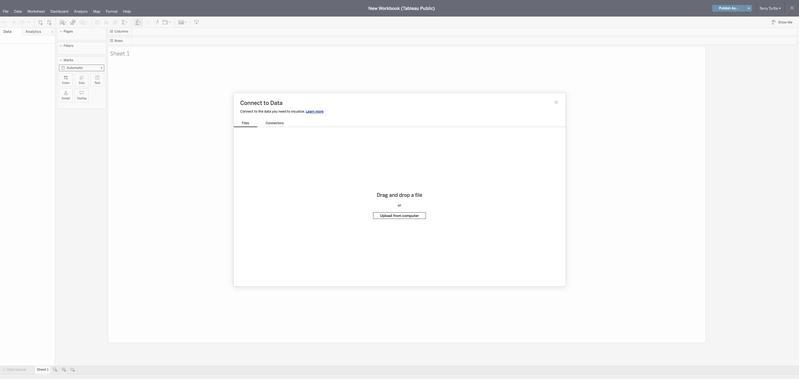 Task type: vqa. For each thing, say whether or not it's contained in the screenshot.
As... at the right top
yes



Task type: locate. For each thing, give the bounding box(es) containing it.
data down undo "image"
[[3, 30, 11, 34]]

upload
[[380, 214, 392, 218]]

1 horizontal spatial 1
[[126, 49, 130, 57]]

marks
[[64, 58, 73, 62]]

connect up the
[[240, 100, 262, 106]]

0 vertical spatial connect
[[240, 100, 262, 106]]

to right need
[[287, 110, 290, 114]]

1 connect from the top
[[240, 100, 262, 106]]

1 vertical spatial connect
[[240, 110, 254, 114]]

(tableau
[[401, 6, 419, 11]]

sheet
[[110, 49, 125, 57], [37, 369, 46, 372]]

fit image
[[162, 20, 171, 25]]

to left the
[[254, 110, 258, 114]]

0 vertical spatial sheet
[[110, 49, 125, 57]]

show/hide cards image
[[178, 20, 187, 25]]

to for the
[[254, 110, 258, 114]]

dashboard
[[50, 9, 68, 14]]

to for data
[[264, 100, 269, 106]]

duplicate image
[[70, 20, 76, 25]]

sheet 1 right source
[[37, 369, 49, 372]]

0 horizontal spatial sheet 1
[[37, 369, 49, 372]]

0 horizontal spatial sheet
[[37, 369, 46, 372]]

2 horizontal spatial to
[[287, 110, 290, 114]]

swap rows and columns image
[[95, 20, 100, 25]]

to up data
[[264, 100, 269, 106]]

sheet right source
[[37, 369, 46, 372]]

show me
[[779, 20, 793, 24]]

analytics
[[26, 30, 41, 34]]

workbook
[[379, 6, 400, 11]]

text
[[94, 81, 100, 85]]

1 down columns
[[126, 49, 130, 57]]

2 connect from the top
[[240, 110, 254, 114]]

connect up files
[[240, 110, 254, 114]]

learn more link
[[306, 110, 324, 114]]

1 vertical spatial 1
[[47, 369, 49, 372]]

0 horizontal spatial to
[[254, 110, 258, 114]]

sort descending image
[[113, 20, 118, 25]]

upload from computer
[[380, 214, 419, 218]]

turtle
[[769, 6, 778, 10]]

sort ascending image
[[104, 20, 109, 25]]

data
[[14, 9, 22, 14], [3, 30, 11, 34], [270, 100, 283, 106], [7, 369, 14, 372]]

collapse image
[[51, 30, 54, 33]]

you
[[272, 110, 278, 114]]

upload from computer button
[[373, 213, 426, 220]]

sheet 1 down 'rows'
[[110, 49, 130, 57]]

data up you
[[270, 100, 283, 106]]

connect for connect to the data you need to visualize. learn more
[[240, 110, 254, 114]]

size
[[79, 81, 85, 85]]

file
[[415, 193, 423, 199]]

1
[[126, 49, 130, 57], [47, 369, 49, 372]]

1 horizontal spatial sheet 1
[[110, 49, 130, 57]]

0 vertical spatial 1
[[126, 49, 130, 57]]

terry
[[760, 6, 768, 10]]

source
[[15, 369, 26, 372]]

redo image
[[11, 20, 16, 25]]

data source
[[7, 369, 26, 372]]

files
[[242, 121, 249, 125]]

format workbook image
[[154, 20, 159, 25]]

connect
[[240, 100, 262, 106], [240, 110, 254, 114]]

to
[[264, 100, 269, 106], [254, 110, 258, 114], [287, 110, 290, 114]]

pause auto updates image
[[47, 20, 52, 25]]

drop
[[399, 193, 410, 199]]

sheet down 'rows'
[[110, 49, 125, 57]]

0 horizontal spatial 1
[[47, 369, 49, 372]]

connect to the data you need to visualize. learn more
[[240, 110, 324, 114]]

from
[[393, 214, 402, 218]]

color
[[62, 81, 70, 85]]

list box
[[234, 120, 292, 127]]

1 horizontal spatial to
[[264, 100, 269, 106]]

1 right source
[[47, 369, 49, 372]]

highlight image
[[135, 20, 141, 25]]

replay animation image
[[19, 20, 25, 25]]

show me button
[[770, 18, 798, 27]]

sheet 1
[[110, 49, 130, 57], [37, 369, 49, 372]]

a
[[411, 193, 414, 199]]



Task type: describe. For each thing, give the bounding box(es) containing it.
filters
[[64, 44, 73, 48]]

the
[[258, 110, 264, 114]]

connectors
[[266, 121, 284, 125]]

need
[[279, 110, 286, 114]]

download image
[[194, 20, 200, 25]]

1 horizontal spatial sheet
[[110, 49, 125, 57]]

undo image
[[2, 20, 7, 25]]

publish
[[719, 6, 731, 10]]

as...
[[732, 6, 739, 10]]

and
[[389, 193, 398, 199]]

more
[[316, 110, 324, 114]]

detail
[[62, 97, 70, 100]]

connect for connect to data
[[240, 100, 262, 106]]

visualize.
[[291, 110, 305, 114]]

or
[[398, 204, 402, 208]]

new data source image
[[38, 20, 43, 25]]

rows
[[115, 39, 123, 43]]

pages
[[64, 30, 73, 33]]

map
[[93, 9, 100, 14]]

connect to data
[[240, 100, 283, 106]]

publish as...
[[719, 6, 739, 10]]

totals image
[[121, 20, 128, 25]]

1 vertical spatial sheet 1
[[37, 369, 49, 372]]

worksheet
[[27, 9, 45, 14]]

help
[[123, 9, 131, 14]]

show labels image
[[145, 20, 150, 25]]

data left source
[[7, 369, 14, 372]]

data
[[264, 110, 271, 114]]

me
[[788, 20, 793, 24]]

drag and drop a file
[[377, 193, 423, 199]]

list box containing files
[[234, 120, 292, 127]]

0 vertical spatial sheet 1
[[110, 49, 130, 57]]

public)
[[420, 6, 435, 11]]

learn
[[306, 110, 315, 114]]

columns
[[115, 30, 128, 33]]

computer
[[402, 214, 419, 218]]

new
[[369, 6, 378, 11]]

clear sheet image
[[79, 20, 88, 25]]

show
[[779, 20, 787, 24]]

analysis
[[74, 9, 88, 14]]

publish as... button
[[713, 5, 746, 12]]

1 vertical spatial sheet
[[37, 369, 46, 372]]

file
[[3, 9, 8, 14]]

tooltip
[[77, 97, 87, 100]]

format
[[106, 9, 118, 14]]

replay animation image
[[27, 20, 30, 24]]

drag
[[377, 193, 388, 199]]

terry turtle
[[760, 6, 778, 10]]

new workbook (tableau public)
[[369, 6, 435, 11]]

new worksheet image
[[59, 20, 67, 25]]

data up replay animation image
[[14, 9, 22, 14]]



